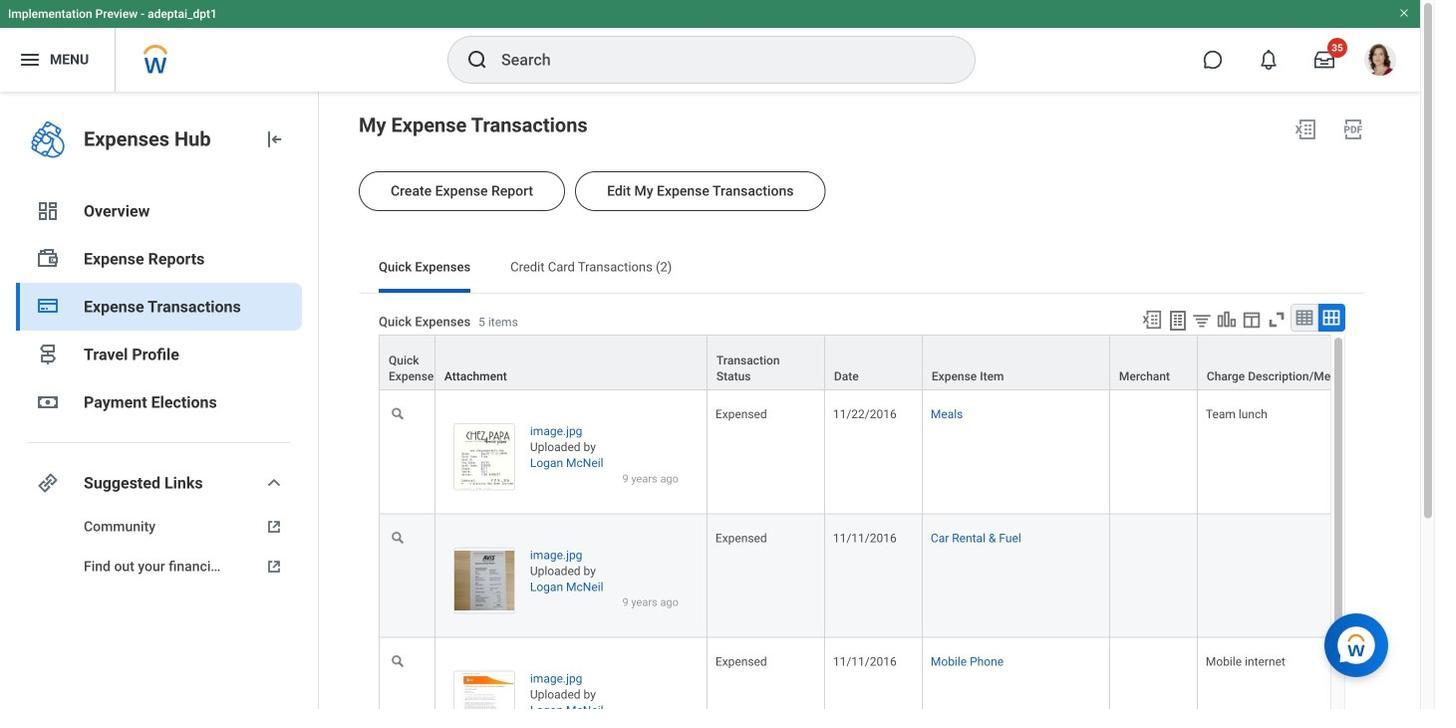 Task type: locate. For each thing, give the bounding box(es) containing it.
2 view image preview image from the top
[[453, 547, 515, 614]]

profile logan mcneil image
[[1364, 44, 1396, 80]]

chevron down small image
[[262, 471, 286, 495]]

navigation pane region
[[0, 92, 319, 710]]

banner
[[0, 0, 1420, 92]]

export to excel image left view printable version (pdf) image
[[1294, 118, 1317, 142]]

1 row from the top
[[379, 335, 1435, 391]]

ext link image
[[262, 517, 286, 537], [262, 557, 286, 577]]

2 vertical spatial view image preview image
[[453, 671, 515, 710]]

0 vertical spatial expensed element
[[715, 404, 767, 422]]

toolbar
[[1132, 304, 1345, 335]]

1 vertical spatial expensed element
[[715, 527, 767, 545]]

Search Workday  search field
[[501, 38, 934, 82]]

1 vertical spatial view image preview image
[[453, 547, 515, 614]]

2 expensed element from the top
[[715, 527, 767, 545]]

1 view image preview image from the top
[[453, 424, 515, 491]]

fullscreen image
[[1266, 309, 1288, 331]]

3 row from the top
[[379, 515, 1435, 638]]

1 vertical spatial ext link image
[[262, 557, 286, 577]]

cell for 2nd view image preview from the top
[[1110, 515, 1198, 638]]

cell
[[1110, 391, 1198, 515], [1110, 515, 1198, 638], [1198, 515, 1365, 638], [1110, 638, 1198, 710]]

expensed element for first view image preview from the bottom
[[715, 651, 767, 669]]

cell for 3rd view image preview from the bottom of the page
[[1110, 391, 1198, 515]]

expand table image
[[1321, 308, 1341, 328]]

0 horizontal spatial export to excel image
[[1141, 309, 1163, 331]]

tab list
[[359, 245, 1365, 293]]

0 vertical spatial export to excel image
[[1294, 118, 1317, 142]]

0 vertical spatial ext link image
[[262, 517, 286, 537]]

task pay image
[[36, 247, 60, 271]]

export to excel image for export to worksheets image
[[1141, 309, 1163, 331]]

credit card image
[[36, 294, 60, 318]]

click to view/edit grid preferences image
[[1241, 309, 1263, 331]]

2 ext link image from the top
[[262, 557, 286, 577]]

2 vertical spatial expensed element
[[715, 651, 767, 669]]

search image
[[465, 48, 489, 72]]

3 view image preview image from the top
[[453, 671, 515, 710]]

expensed element for 3rd view image preview from the bottom of the page
[[715, 404, 767, 422]]

expensed element
[[715, 404, 767, 422], [715, 527, 767, 545], [715, 651, 767, 669]]

1 expensed element from the top
[[715, 404, 767, 422]]

1 horizontal spatial export to excel image
[[1294, 118, 1317, 142]]

0 vertical spatial view image preview image
[[453, 424, 515, 491]]

export to excel image for view printable version (pdf) image
[[1294, 118, 1317, 142]]

view image preview image
[[453, 424, 515, 491], [453, 547, 515, 614], [453, 671, 515, 710]]

cell for first view image preview from the bottom
[[1110, 638, 1198, 710]]

row
[[379, 335, 1435, 391], [379, 391, 1435, 515], [379, 515, 1435, 638], [379, 638, 1435, 710]]

dashboard image
[[36, 199, 60, 223]]

export to excel image left export to worksheets image
[[1141, 309, 1163, 331]]

1 vertical spatial export to excel image
[[1141, 309, 1163, 331]]

notifications large image
[[1259, 50, 1279, 70]]

table image
[[1295, 308, 1314, 328]]

export to excel image
[[1294, 118, 1317, 142], [1141, 309, 1163, 331]]

3 expensed element from the top
[[715, 651, 767, 669]]



Task type: vqa. For each thing, say whether or not it's contained in the screenshot.
remaining flex credits popup button
no



Task type: describe. For each thing, give the bounding box(es) containing it.
transformation import image
[[262, 128, 286, 151]]

link image
[[36, 471, 60, 495]]

inbox large image
[[1314, 50, 1334, 70]]

view printable version (pdf) image
[[1341, 118, 1365, 142]]

expensed element for 2nd view image preview from the top
[[715, 527, 767, 545]]

justify image
[[18, 48, 42, 72]]

select to filter grid data image
[[1191, 310, 1213, 331]]

1 ext link image from the top
[[262, 517, 286, 537]]

close environment banner image
[[1398, 7, 1410, 19]]

expand/collapse chart image
[[1216, 309, 1238, 331]]

2 row from the top
[[379, 391, 1435, 515]]

timeline milestone image
[[36, 343, 60, 367]]

4 row from the top
[[379, 638, 1435, 710]]

expenses hub element
[[84, 126, 246, 153]]

dollar image
[[36, 391, 60, 415]]

export to worksheets image
[[1166, 309, 1190, 333]]



